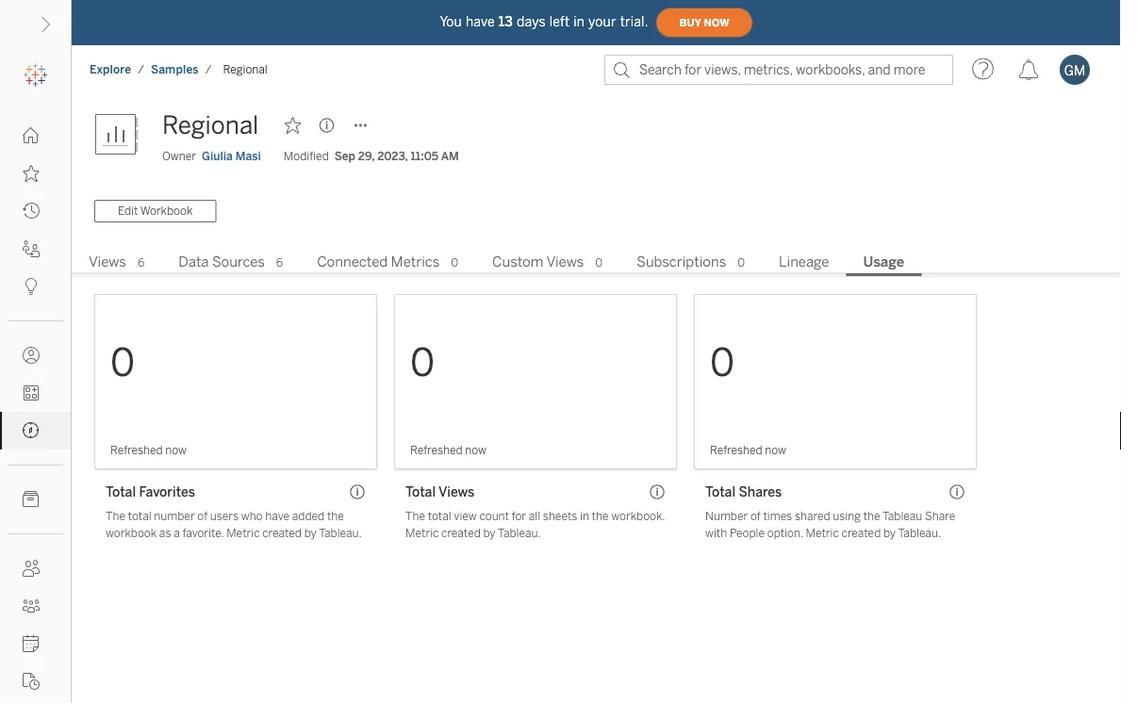 Task type: locate. For each thing, give the bounding box(es) containing it.
the up workbook
[[106, 510, 125, 523]]

refreshed now
[[110, 444, 187, 457], [410, 444, 487, 457], [710, 444, 786, 457]]

total for views
[[428, 510, 451, 523]]

have left 13
[[466, 14, 495, 29]]

3 total from the left
[[705, 484, 736, 500]]

created down added
[[262, 527, 302, 540]]

views up view
[[439, 484, 475, 500]]

1 horizontal spatial by
[[483, 527, 496, 540]]

2 tableau. from the left
[[498, 527, 541, 540]]

a
[[174, 527, 180, 540]]

3 refreshed from the left
[[710, 444, 762, 457]]

samples link
[[150, 62, 200, 77]]

in right left
[[573, 14, 585, 29]]

3 refreshed now from the left
[[710, 444, 786, 457]]

refreshed now up total favorites
[[110, 444, 187, 457]]

3 by from the left
[[884, 527, 896, 540]]

workbook
[[140, 204, 193, 218]]

/ right samples
[[205, 63, 212, 76]]

1 horizontal spatial the
[[592, 510, 609, 523]]

0 horizontal spatial the
[[327, 510, 344, 523]]

2 horizontal spatial total
[[705, 484, 736, 500]]

views down edit
[[89, 254, 126, 271]]

1 metric from the left
[[226, 527, 260, 540]]

0 horizontal spatial by
[[304, 527, 317, 540]]

1 the from the left
[[327, 510, 344, 523]]

now
[[165, 444, 187, 457], [465, 444, 487, 457], [765, 444, 786, 457]]

0 horizontal spatial of
[[197, 510, 208, 523]]

by down added
[[304, 527, 317, 540]]

tableau. down for
[[498, 527, 541, 540]]

0 horizontal spatial total
[[106, 484, 136, 500]]

1 horizontal spatial views
[[439, 484, 475, 500]]

2 horizontal spatial now
[[765, 444, 786, 457]]

1 of from the left
[[197, 510, 208, 523]]

recommendations image
[[23, 278, 40, 295]]

1 horizontal spatial /
[[205, 63, 212, 76]]

refreshed now up total views
[[410, 444, 487, 457]]

2 by from the left
[[483, 527, 496, 540]]

2 6 from the left
[[276, 256, 283, 270]]

sep
[[334, 149, 355, 163]]

metric down who
[[226, 527, 260, 540]]

you have 13 days left in your trial.
[[440, 14, 648, 29]]

1 horizontal spatial total
[[405, 484, 436, 500]]

modified
[[284, 149, 329, 163]]

with
[[705, 527, 727, 540]]

0 horizontal spatial refreshed now
[[110, 444, 187, 457]]

1 / from the left
[[138, 63, 144, 76]]

views for total views
[[439, 484, 475, 500]]

2 now from the left
[[465, 444, 487, 457]]

the inside the total number of users who have added the workbook as a favorite. metric created by tableau.
[[106, 510, 125, 523]]

the for total views
[[592, 510, 609, 523]]

created down using
[[842, 527, 881, 540]]

custom
[[492, 254, 544, 271]]

0 horizontal spatial total
[[128, 510, 151, 523]]

have inside the total number of users who have added the workbook as a favorite. metric created by tableau.
[[265, 510, 290, 523]]

the for total views
[[405, 510, 425, 523]]

2 horizontal spatial refreshed
[[710, 444, 762, 457]]

modified sep 29, 2023, 11:05 am
[[284, 149, 459, 163]]

2 the from the left
[[592, 510, 609, 523]]

total
[[106, 484, 136, 500], [405, 484, 436, 500], [705, 484, 736, 500]]

refreshed
[[110, 444, 163, 457], [410, 444, 463, 457], [710, 444, 762, 457]]

2 total from the left
[[428, 510, 451, 523]]

1 horizontal spatial 6
[[276, 256, 283, 270]]

6 for data sources
[[276, 256, 283, 270]]

for
[[512, 510, 526, 523]]

recents image
[[23, 203, 40, 220]]

1 the from the left
[[106, 510, 125, 523]]

2 horizontal spatial tableau.
[[898, 527, 941, 540]]

have right who
[[265, 510, 290, 523]]

2 horizontal spatial by
[[884, 527, 896, 540]]

2 horizontal spatial created
[[842, 527, 881, 540]]

3 created from the left
[[842, 527, 881, 540]]

metric down the shared
[[806, 527, 839, 540]]

refreshed up total favorites
[[110, 444, 163, 457]]

the inside the total view count for all sheets in the workbook. metric created by tableau.
[[405, 510, 425, 523]]

now up shares
[[765, 444, 786, 457]]

by down count at the bottom of page
[[483, 527, 496, 540]]

in
[[573, 14, 585, 29], [580, 510, 589, 523]]

2 the from the left
[[405, 510, 425, 523]]

0 horizontal spatial tableau.
[[319, 527, 362, 540]]

tableau.
[[319, 527, 362, 540], [498, 527, 541, 540], [898, 527, 941, 540]]

total views
[[405, 484, 475, 500]]

owner
[[162, 149, 196, 163]]

created
[[262, 527, 302, 540], [441, 527, 481, 540], [842, 527, 881, 540]]

tableau. inside number of times shared using the tableau share with people option. metric created by tableau.
[[898, 527, 941, 540]]

your
[[588, 14, 616, 29]]

1 horizontal spatial now
[[465, 444, 487, 457]]

0 vertical spatial have
[[466, 14, 495, 29]]

1 horizontal spatial total
[[428, 510, 451, 523]]

1 vertical spatial regional
[[162, 111, 259, 140]]

connected metrics
[[317, 254, 440, 271]]

tableau. inside the total view count for all sheets in the workbook. metric created by tableau.
[[498, 527, 541, 540]]

using
[[833, 510, 861, 523]]

1 by from the left
[[304, 527, 317, 540]]

0 horizontal spatial now
[[165, 444, 187, 457]]

total inside the total number of users who have added the workbook as a favorite. metric created by tableau.
[[128, 510, 151, 523]]

2 horizontal spatial metric
[[806, 527, 839, 540]]

1 horizontal spatial created
[[441, 527, 481, 540]]

owner giulia masi
[[162, 149, 261, 163]]

subscriptions
[[637, 254, 726, 271]]

3 tableau. from the left
[[898, 527, 941, 540]]

option.
[[767, 527, 803, 540]]

regional right samples
[[223, 63, 268, 76]]

metric
[[226, 527, 260, 540], [405, 527, 439, 540], [806, 527, 839, 540]]

of
[[197, 510, 208, 523], [751, 510, 761, 523]]

0 horizontal spatial metric
[[226, 527, 260, 540]]

metrics
[[391, 254, 440, 271]]

now
[[704, 17, 729, 29]]

total favorites
[[106, 484, 195, 500]]

workbook
[[106, 527, 157, 540]]

workbook.
[[611, 510, 665, 523]]

now up total views
[[465, 444, 487, 457]]

0 horizontal spatial 6
[[138, 256, 144, 270]]

views for custom views
[[546, 254, 584, 271]]

refreshed up total shares at the bottom of page
[[710, 444, 762, 457]]

personal space image
[[23, 347, 40, 364]]

by down tableau
[[884, 527, 896, 540]]

2 refreshed from the left
[[410, 444, 463, 457]]

users
[[210, 510, 239, 523]]

1 total from the left
[[106, 484, 136, 500]]

0 vertical spatial regional
[[223, 63, 268, 76]]

2 horizontal spatial refreshed now
[[710, 444, 786, 457]]

/
[[138, 63, 144, 76], [205, 63, 212, 76]]

by
[[304, 527, 317, 540], [483, 527, 496, 540], [884, 527, 896, 540]]

1 horizontal spatial refreshed
[[410, 444, 463, 457]]

regional up owner giulia masi
[[162, 111, 259, 140]]

views
[[89, 254, 126, 271], [546, 254, 584, 271], [439, 484, 475, 500]]

sub-spaces tab list
[[72, 252, 1121, 276]]

of up favorite.
[[197, 510, 208, 523]]

0
[[451, 256, 458, 270], [595, 256, 603, 270], [738, 256, 745, 270], [110, 340, 135, 386], [410, 340, 435, 386], [710, 340, 735, 386]]

total
[[128, 510, 151, 523], [428, 510, 451, 523]]

am
[[441, 149, 459, 163]]

the right added
[[327, 510, 344, 523]]

buy now button
[[656, 8, 753, 38]]

1 horizontal spatial tableau.
[[498, 527, 541, 540]]

1 horizontal spatial refreshed now
[[410, 444, 487, 457]]

1 vertical spatial have
[[265, 510, 290, 523]]

tableau. down added
[[319, 527, 362, 540]]

1 horizontal spatial the
[[405, 510, 425, 523]]

2 created from the left
[[441, 527, 481, 540]]

the inside the total number of users who have added the workbook as a favorite. metric created by tableau.
[[327, 510, 344, 523]]

3 now from the left
[[765, 444, 786, 457]]

total down total views
[[428, 510, 451, 523]]

view
[[454, 510, 477, 523]]

total inside the total view count for all sheets in the workbook. metric created by tableau.
[[428, 510, 451, 523]]

2 refreshed now from the left
[[410, 444, 487, 457]]

by inside number of times shared using the tableau share with people option. metric created by tableau.
[[884, 527, 896, 540]]

created inside the total number of users who have added the workbook as a favorite. metric created by tableau.
[[262, 527, 302, 540]]

0 horizontal spatial created
[[262, 527, 302, 540]]

1 tableau. from the left
[[319, 527, 362, 540]]

favorite.
[[182, 527, 224, 540]]

tableau. down tableau
[[898, 527, 941, 540]]

6
[[138, 256, 144, 270], [276, 256, 283, 270]]

refreshed for shares
[[710, 444, 762, 457]]

2 metric from the left
[[405, 527, 439, 540]]

the right using
[[863, 510, 880, 523]]

0 horizontal spatial have
[[265, 510, 290, 523]]

0 horizontal spatial /
[[138, 63, 144, 76]]

/ right the explore
[[138, 63, 144, 76]]

the
[[327, 510, 344, 523], [592, 510, 609, 523], [863, 510, 880, 523]]

regional
[[223, 63, 268, 76], [162, 111, 259, 140]]

1 vertical spatial in
[[580, 510, 589, 523]]

giulia
[[202, 149, 233, 163]]

0 horizontal spatial refreshed
[[110, 444, 163, 457]]

1 horizontal spatial metric
[[405, 527, 439, 540]]

edit workbook button
[[94, 200, 216, 222]]

total for favorites
[[128, 510, 151, 523]]

0 horizontal spatial the
[[106, 510, 125, 523]]

the inside the total view count for all sheets in the workbook. metric created by tableau.
[[592, 510, 609, 523]]

connected
[[317, 254, 388, 271]]

1 refreshed from the left
[[110, 444, 163, 457]]

2 horizontal spatial the
[[863, 510, 880, 523]]

6 right sources
[[276, 256, 283, 270]]

total up workbook
[[128, 510, 151, 523]]

data sources
[[178, 254, 265, 271]]

in right sheets
[[580, 510, 589, 523]]

sources
[[212, 254, 265, 271]]

main content
[[72, 94, 1121, 703]]

1 6 from the left
[[138, 256, 144, 270]]

refreshed up total views
[[410, 444, 463, 457]]

views right custom
[[546, 254, 584, 271]]

have
[[466, 14, 495, 29], [265, 510, 290, 523]]

6 left data at left
[[138, 256, 144, 270]]

explore image
[[23, 422, 40, 439]]

times
[[763, 510, 792, 523]]

left
[[550, 14, 570, 29]]

the left workbook. on the bottom right
[[592, 510, 609, 523]]

custom views
[[492, 254, 584, 271]]

the down total views
[[405, 510, 425, 523]]

2 of from the left
[[751, 510, 761, 523]]

groups image
[[23, 598, 40, 615]]

share
[[925, 510, 955, 523]]

1 now from the left
[[165, 444, 187, 457]]

1 horizontal spatial of
[[751, 510, 761, 523]]

2 total from the left
[[405, 484, 436, 500]]

1 total from the left
[[128, 510, 151, 523]]

3 the from the left
[[863, 510, 880, 523]]

metric down total views
[[405, 527, 439, 540]]

the total number of users who have added the workbook as a favorite. metric created by tableau.
[[106, 510, 362, 540]]

1 created from the left
[[262, 527, 302, 540]]

2 horizontal spatial views
[[546, 254, 584, 271]]

now up favorites
[[165, 444, 187, 457]]

favorites image
[[23, 165, 40, 182]]

of inside number of times shared using the tableau share with people option. metric created by tableau.
[[751, 510, 761, 523]]

created down view
[[441, 527, 481, 540]]

1 refreshed now from the left
[[110, 444, 187, 457]]

refreshed now up total shares at the bottom of page
[[710, 444, 786, 457]]

of up people
[[751, 510, 761, 523]]

now for total favorites
[[165, 444, 187, 457]]

3 metric from the left
[[806, 527, 839, 540]]

the
[[106, 510, 125, 523], [405, 510, 425, 523]]

shared
[[795, 510, 830, 523]]

giulia masi link
[[202, 148, 261, 165]]



Task type: describe. For each thing, give the bounding box(es) containing it.
0 vertical spatial in
[[573, 14, 585, 29]]

13
[[499, 14, 513, 29]]

regional element
[[217, 63, 273, 76]]

the for total favorites
[[106, 510, 125, 523]]

count
[[479, 510, 509, 523]]

jobs image
[[23, 673, 40, 690]]

29,
[[358, 149, 375, 163]]

tableau
[[882, 510, 922, 523]]

shares
[[739, 484, 782, 500]]

added
[[292, 510, 325, 523]]

buy now
[[679, 17, 729, 29]]

metric inside the total number of users who have added the workbook as a favorite. metric created by tableau.
[[226, 527, 260, 540]]

11:05
[[411, 149, 438, 163]]

lineage
[[779, 254, 829, 271]]

explore / samples /
[[90, 63, 212, 76]]

total shares
[[705, 484, 782, 500]]

edit workbook
[[118, 204, 193, 218]]

as
[[159, 527, 171, 540]]

now for total shares
[[765, 444, 786, 457]]

people
[[730, 527, 765, 540]]

data
[[178, 254, 209, 271]]

sheets
[[543, 510, 577, 523]]

who
[[241, 510, 263, 523]]

all
[[529, 510, 540, 523]]

refreshed now for views
[[410, 444, 487, 457]]

usage
[[863, 254, 905, 271]]

in inside the total view count for all sheets in the workbook. metric created by tableau.
[[580, 510, 589, 523]]

regional inside main content
[[162, 111, 259, 140]]

number
[[154, 510, 195, 523]]

favorites
[[139, 484, 195, 500]]

the for total favorites
[[327, 510, 344, 523]]

refreshed now for shares
[[710, 444, 786, 457]]

refreshed for views
[[410, 444, 463, 457]]

main content containing 0
[[72, 94, 1121, 703]]

of inside the total number of users who have added the workbook as a favorite. metric created by tableau.
[[197, 510, 208, 523]]

2 / from the left
[[205, 63, 212, 76]]

metric inside number of times shared using the tableau share with people option. metric created by tableau.
[[806, 527, 839, 540]]

edit
[[118, 204, 138, 218]]

workbook image
[[94, 107, 151, 163]]

home image
[[23, 127, 40, 144]]

navigation panel element
[[0, 57, 71, 703]]

shared with me image
[[23, 240, 40, 257]]

total for total favorites
[[106, 484, 136, 500]]

created inside the total view count for all sheets in the workbook. metric created by tableau.
[[441, 527, 481, 540]]

by inside the total number of users who have added the workbook as a favorite. metric created by tableau.
[[304, 527, 317, 540]]

the inside number of times shared using the tableau share with people option. metric created by tableau.
[[863, 510, 880, 523]]

0 horizontal spatial views
[[89, 254, 126, 271]]

users image
[[23, 560, 40, 577]]

refreshed now for favorites
[[110, 444, 187, 457]]

trial.
[[620, 14, 648, 29]]

metric inside the total view count for all sheets in the workbook. metric created by tableau.
[[405, 527, 439, 540]]

total for total shares
[[705, 484, 736, 500]]

Search for views, metrics, workbooks, and more text field
[[604, 55, 953, 85]]

now for total views
[[465, 444, 487, 457]]

refreshed for favorites
[[110, 444, 163, 457]]

buy
[[679, 17, 701, 29]]

number of times shared using the tableau share with people option. metric created by tableau.
[[705, 510, 955, 540]]

tableau. inside the total number of users who have added the workbook as a favorite. metric created by tableau.
[[319, 527, 362, 540]]

explore link
[[89, 62, 132, 77]]

samples
[[151, 63, 199, 76]]

masi
[[236, 149, 261, 163]]

schedules image
[[23, 636, 40, 652]]

collections image
[[23, 385, 40, 402]]

days
[[517, 14, 546, 29]]

1 horizontal spatial have
[[466, 14, 495, 29]]

the total view count for all sheets in the workbook. metric created by tableau.
[[405, 510, 665, 540]]

main navigation. press the up and down arrow keys to access links. element
[[0, 117, 71, 703]]

6 for views
[[138, 256, 144, 270]]

external assets image
[[23, 491, 40, 508]]

explore
[[90, 63, 131, 76]]

created inside number of times shared using the tableau share with people option. metric created by tableau.
[[842, 527, 881, 540]]

total for total views
[[405, 484, 436, 500]]

number
[[705, 510, 748, 523]]

by inside the total view count for all sheets in the workbook. metric created by tableau.
[[483, 527, 496, 540]]

you
[[440, 14, 462, 29]]

2023,
[[377, 149, 408, 163]]



Task type: vqa. For each thing, say whether or not it's contained in the screenshot.
first 1 from the bottom of the 'row group' containing Sheet1
no



